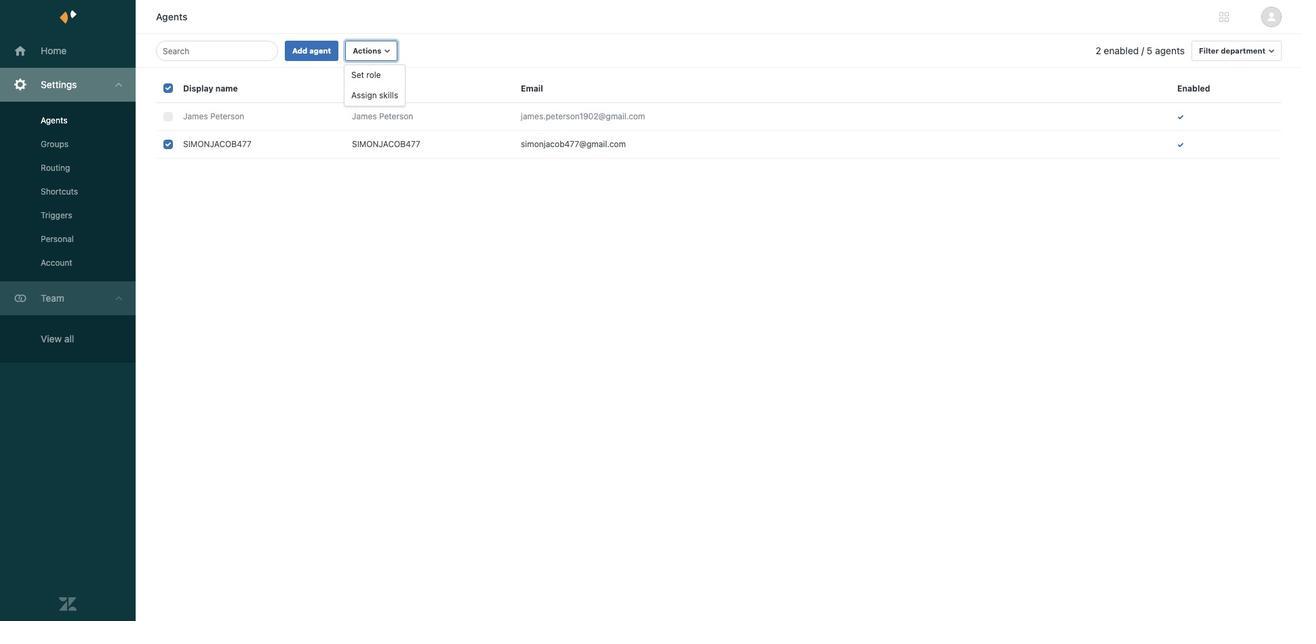 Task type: vqa. For each thing, say whether or not it's contained in the screenshot.
the middle 'agent'
no



Task type: describe. For each thing, give the bounding box(es) containing it.
add agent button
[[285, 41, 339, 61]]

set
[[351, 70, 364, 80]]

2 simonjacob477 from the left
[[352, 139, 421, 149]]

filter department button
[[1192, 41, 1282, 61]]

display name
[[183, 83, 238, 93]]

home
[[41, 45, 67, 56]]

shortcuts
[[41, 187, 78, 197]]

1 horizontal spatial agents
[[156, 11, 188, 22]]

2
[[1096, 45, 1102, 56]]

view all
[[41, 333, 74, 345]]

view
[[41, 333, 62, 345]]

2 james from the left
[[352, 111, 377, 121]]

name
[[352, 83, 376, 93]]

groups
[[41, 139, 69, 149]]

agent
[[309, 46, 331, 55]]

team
[[41, 292, 64, 304]]

enabled
[[1104, 45, 1139, 56]]

actions button
[[345, 41, 398, 61]]

skills
[[379, 90, 398, 100]]

simonjacob477@gmail.com
[[521, 139, 626, 149]]

email
[[521, 83, 543, 93]]

0 horizontal spatial agents
[[41, 115, 67, 126]]

2 peterson from the left
[[379, 111, 413, 121]]

set role
[[351, 70, 381, 80]]



Task type: locate. For each thing, give the bounding box(es) containing it.
5
[[1147, 45, 1153, 56]]

filter department
[[1200, 46, 1266, 55]]

Search text field
[[163, 43, 267, 59]]

1 simonjacob477 from the left
[[183, 139, 252, 149]]

agents
[[1156, 45, 1185, 56]]

filter
[[1200, 46, 1219, 55]]

1 james peterson from the left
[[183, 111, 244, 121]]

account
[[41, 258, 72, 268]]

triggers
[[41, 210, 72, 221]]

james peterson
[[183, 111, 244, 121], [352, 111, 413, 121]]

james peterson down the display name
[[183, 111, 244, 121]]

1 horizontal spatial james
[[352, 111, 377, 121]]

agents up search "text field"
[[156, 11, 188, 22]]

james.peterson1902@gmail.com
[[521, 111, 645, 121]]

add
[[292, 46, 308, 55]]

0 horizontal spatial peterson
[[210, 111, 244, 121]]

personal
[[41, 234, 74, 244]]

routing
[[41, 163, 70, 173]]

role
[[367, 70, 381, 80]]

actions
[[353, 46, 382, 55]]

assign
[[351, 90, 377, 100]]

1 vertical spatial agents
[[41, 115, 67, 126]]

simonjacob477
[[183, 139, 252, 149], [352, 139, 421, 149]]

1 james from the left
[[183, 111, 208, 121]]

james down display
[[183, 111, 208, 121]]

peterson
[[210, 111, 244, 121], [379, 111, 413, 121]]

agents up groups
[[41, 115, 67, 126]]

add agent
[[292, 46, 331, 55]]

2 james peterson from the left
[[352, 111, 413, 121]]

2 enabled / 5 agents
[[1096, 45, 1185, 56]]

james peterson down skills on the left of the page
[[352, 111, 413, 121]]

peterson down name
[[210, 111, 244, 121]]

department
[[1221, 46, 1266, 55]]

agents
[[156, 11, 188, 22], [41, 115, 67, 126]]

1 horizontal spatial simonjacob477
[[352, 139, 421, 149]]

settings
[[41, 79, 77, 90]]

1 peterson from the left
[[210, 111, 244, 121]]

peterson down skills on the left of the page
[[379, 111, 413, 121]]

assign skills
[[351, 90, 398, 100]]

1 horizontal spatial peterson
[[379, 111, 413, 121]]

0 horizontal spatial james peterson
[[183, 111, 244, 121]]

0 horizontal spatial simonjacob477
[[183, 139, 252, 149]]

all
[[64, 333, 74, 345]]

1 horizontal spatial james peterson
[[352, 111, 413, 121]]

zendesk products image
[[1220, 12, 1229, 22]]

enabled
[[1178, 83, 1211, 93]]

/
[[1142, 45, 1145, 56]]

james down assign in the top left of the page
[[352, 111, 377, 121]]

display
[[183, 83, 213, 93]]

simonjacob477 down the display name
[[183, 139, 252, 149]]

0 horizontal spatial james
[[183, 111, 208, 121]]

name
[[216, 83, 238, 93]]

simonjacob477 down skills on the left of the page
[[352, 139, 421, 149]]

0 vertical spatial agents
[[156, 11, 188, 22]]

james
[[183, 111, 208, 121], [352, 111, 377, 121]]



